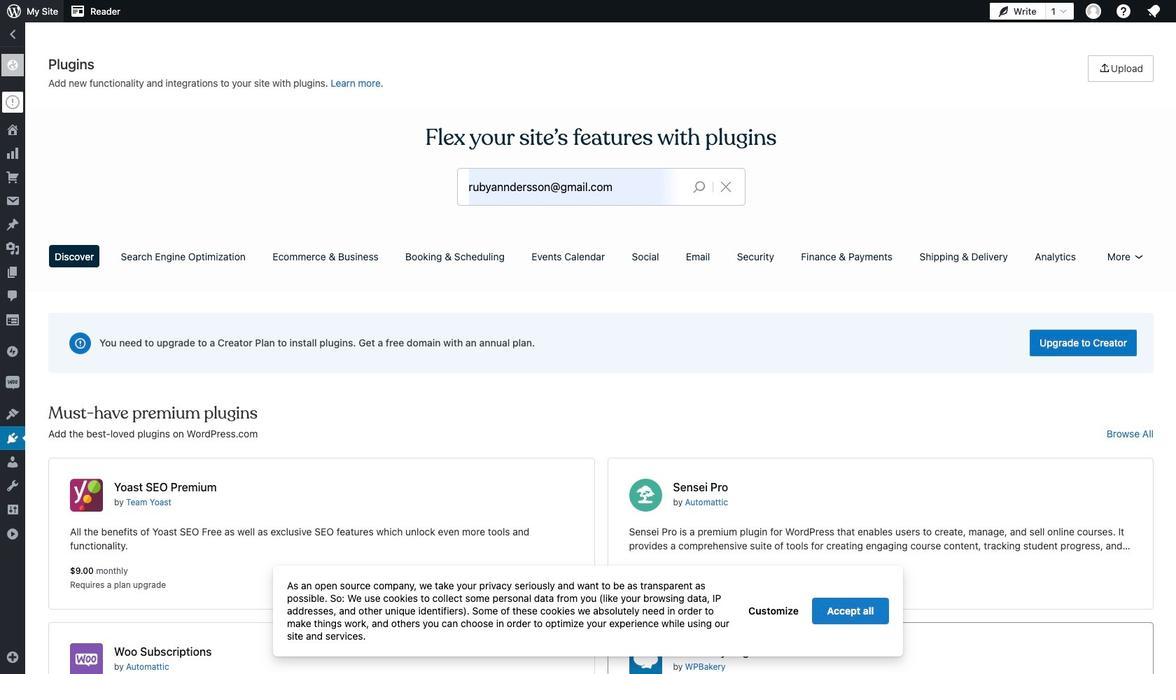 Task type: vqa. For each thing, say whether or not it's contained in the screenshot.
Highest Hourly Views 0 image
no



Task type: describe. For each thing, give the bounding box(es) containing it.
2 img image from the top
[[6, 376, 20, 390]]

close search image
[[708, 179, 743, 195]]

Search search field
[[469, 169, 682, 205]]

1 img image from the top
[[6, 345, 20, 359]]

open search image
[[682, 177, 717, 197]]



Task type: locate. For each thing, give the bounding box(es) containing it.
manage your notifications image
[[1146, 3, 1163, 20]]

main content
[[43, 55, 1159, 674]]

1 vertical spatial img image
[[6, 376, 20, 390]]

plugin icon image
[[70, 479, 103, 512], [629, 479, 662, 512], [70, 644, 103, 674], [629, 644, 662, 674]]

help image
[[1116, 3, 1132, 20]]

0 vertical spatial img image
[[6, 345, 20, 359]]

None search field
[[458, 169, 745, 205]]

my profile image
[[1086, 4, 1102, 19]]

img image
[[6, 345, 20, 359], [6, 376, 20, 390]]



